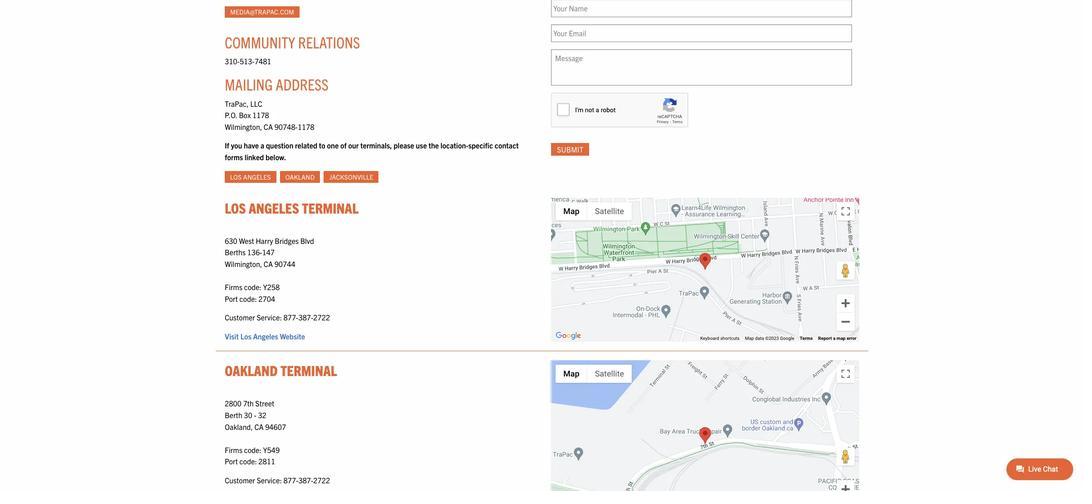 Task type: vqa. For each thing, say whether or not it's contained in the screenshot.
Harry
yes



Task type: describe. For each thing, give the bounding box(es) containing it.
related
[[295, 141, 317, 150]]

customer for oakland
[[225, 476, 255, 485]]

map button for los angeles terminal
[[556, 202, 587, 220]]

report a map error
[[818, 336, 857, 341]]

satellite for los angeles terminal
[[595, 206, 624, 216]]

oakland link
[[280, 172, 320, 183]]

terms link
[[800, 336, 813, 341]]

map region for oakland terminal
[[518, 303, 867, 492]]

berth
[[225, 411, 242, 420]]

oakland for oakland
[[285, 173, 315, 181]]

relations
[[298, 32, 360, 52]]

2 vertical spatial angeles
[[253, 332, 278, 341]]

service: for angeles
[[257, 313, 282, 322]]

one
[[327, 141, 339, 150]]

street
[[255, 399, 274, 409]]

location-
[[441, 141, 468, 150]]

bridges
[[275, 237, 299, 246]]

visit los angeles website
[[225, 332, 305, 341]]

wilmington, inside trapac, llc p.o. box 1178 wilmington, ca 90748-1178
[[225, 122, 262, 131]]

below.
[[266, 153, 286, 162]]

mailing
[[225, 75, 273, 94]]

y258
[[263, 283, 280, 292]]

port for los angeles terminal
[[225, 295, 238, 304]]

2704
[[259, 295, 275, 304]]

to
[[319, 141, 325, 150]]

0 vertical spatial terminal
[[302, 199, 359, 216]]

angeles for los angeles
[[243, 173, 271, 181]]

report a map error link
[[818, 336, 857, 341]]

firms code:  y549 port code:  2811
[[225, 446, 280, 467]]

specific
[[468, 141, 493, 150]]

877- for angeles
[[284, 313, 298, 322]]

satellite button for los angeles terminal
[[587, 202, 632, 220]]

you
[[231, 141, 242, 150]]

terminals,
[[360, 141, 392, 150]]

877- for terminal
[[284, 476, 298, 485]]

have
[[244, 141, 259, 150]]

Message text field
[[551, 49, 852, 86]]

310-
[[225, 57, 240, 66]]

community
[[225, 32, 295, 52]]

map region for los angeles terminal
[[491, 165, 955, 397]]

address
[[276, 75, 329, 94]]

terms
[[800, 336, 813, 341]]

los angeles terminal
[[225, 199, 359, 216]]

32
[[258, 411, 266, 420]]

our
[[348, 141, 359, 150]]

linked
[[245, 153, 264, 162]]

port for oakland terminal
[[225, 457, 238, 467]]

visit
[[225, 332, 239, 341]]

contact
[[495, 141, 519, 150]]

2800
[[225, 399, 241, 409]]

mailing address
[[225, 75, 329, 94]]

ca inside 2800 7th street berth 30 - 32 oakland, ca 94607
[[254, 423, 264, 432]]

los for los angeles
[[230, 173, 242, 181]]

30
[[244, 411, 252, 420]]

code: up 2704
[[244, 283, 261, 292]]

los angeles
[[230, 173, 271, 181]]

question
[[266, 141, 293, 150]]

error
[[847, 336, 857, 341]]

trapac, llc p.o. box 1178 wilmington, ca 90748-1178
[[225, 99, 314, 131]]

media@trapac.com
[[230, 8, 294, 16]]

menu bar for oakland terminal
[[556, 365, 632, 383]]

2811
[[259, 457, 275, 467]]

the
[[429, 141, 439, 150]]

630
[[225, 237, 237, 246]]

menu bar for los angeles terminal
[[556, 202, 632, 220]]

satellite button for oakland terminal
[[587, 365, 632, 383]]

630 west harry bridges blvd berths 136-147 wilmington, ca 90744
[[225, 237, 314, 269]]

keyboard
[[700, 336, 719, 341]]

94607
[[265, 423, 286, 432]]

google
[[780, 336, 794, 341]]

customer service: 877-387-2722 for angeles
[[225, 313, 330, 322]]

of
[[340, 141, 347, 150]]

a inside if you have a question related to one of our terminals, please use the location-specific contact forms linked below.
[[261, 141, 264, 150]]

llc
[[250, 99, 262, 108]]

use
[[416, 141, 427, 150]]

firms for los angeles terminal
[[225, 283, 242, 292]]

1 vertical spatial map
[[745, 336, 754, 341]]

0 horizontal spatial 1178
[[252, 111, 269, 120]]

firms for oakland terminal
[[225, 446, 242, 455]]

forms
[[225, 153, 243, 162]]

wilmington, inside 630 west harry bridges blvd berths 136-147 wilmington, ca 90744
[[225, 260, 262, 269]]

map for oakland terminal
[[563, 369, 580, 379]]



Task type: locate. For each thing, give the bounding box(es) containing it.
147
[[262, 248, 275, 257]]

code: left 2704
[[239, 295, 257, 304]]

1 menu bar from the top
[[556, 202, 632, 220]]

1 satellite button from the top
[[587, 202, 632, 220]]

1 vertical spatial satellite button
[[587, 365, 632, 383]]

None submit
[[551, 143, 589, 156]]

1 vertical spatial terminal
[[280, 362, 337, 379]]

ca left 90748-
[[264, 122, 273, 131]]

ca
[[264, 122, 273, 131], [264, 260, 273, 269], [254, 423, 264, 432]]

1 vertical spatial a
[[833, 336, 836, 341]]

2 port from the top
[[225, 457, 238, 467]]

ca down "32"
[[254, 423, 264, 432]]

satellite
[[595, 206, 624, 216], [595, 369, 624, 379]]

2722 for terminal
[[313, 476, 330, 485]]

2 satellite button from the top
[[587, 365, 632, 383]]

0 horizontal spatial oakland
[[225, 362, 278, 379]]

2 vertical spatial ca
[[254, 423, 264, 432]]

service:
[[257, 313, 282, 322], [257, 476, 282, 485]]

shortcuts
[[720, 336, 740, 341]]

jacksonville link
[[324, 172, 379, 183]]

code:
[[244, 283, 261, 292], [239, 295, 257, 304], [244, 446, 261, 455], [239, 457, 257, 467]]

0 vertical spatial 387-
[[298, 313, 313, 322]]

wilmington, down berths
[[225, 260, 262, 269]]

service: down 2811
[[257, 476, 282, 485]]

satellite for oakland terminal
[[595, 369, 624, 379]]

7481
[[255, 57, 271, 66]]

387- for angeles
[[298, 313, 313, 322]]

136-
[[247, 248, 262, 257]]

2 877- from the top
[[284, 476, 298, 485]]

box
[[239, 111, 251, 120]]

1 vertical spatial firms
[[225, 446, 242, 455]]

firms down berths
[[225, 283, 242, 292]]

2 menu bar from the top
[[556, 365, 632, 383]]

map
[[563, 206, 580, 216], [745, 336, 754, 341], [563, 369, 580, 379]]

customer service: 877-387-2722 down 2704
[[225, 313, 330, 322]]

map
[[837, 336, 846, 341]]

wilmington,
[[225, 122, 262, 131], [225, 260, 262, 269]]

0 horizontal spatial a
[[261, 141, 264, 150]]

-
[[254, 411, 256, 420]]

angeles left website
[[253, 332, 278, 341]]

service: down 2704
[[257, 313, 282, 322]]

387-
[[298, 313, 313, 322], [298, 476, 313, 485]]

p.o.
[[225, 111, 237, 120]]

port left 2704
[[225, 295, 238, 304]]

1 vertical spatial port
[[225, 457, 238, 467]]

a right have
[[261, 141, 264, 150]]

1 vertical spatial 877-
[[284, 476, 298, 485]]

code: up 2811
[[244, 446, 261, 455]]

keyboard shortcuts
[[700, 336, 740, 341]]

port inside firms code:  y258 port code:  2704
[[225, 295, 238, 304]]

oakland
[[285, 173, 315, 181], [225, 362, 278, 379]]

1 vertical spatial satellite
[[595, 369, 624, 379]]

2 vertical spatial map
[[563, 369, 580, 379]]

0 vertical spatial firms
[[225, 283, 242, 292]]

port inside firms code:  y549 port code:  2811
[[225, 457, 238, 467]]

terminal down jacksonville link at the top left
[[302, 199, 359, 216]]

1 vertical spatial wilmington,
[[225, 260, 262, 269]]

2800 7th street berth 30 - 32 oakland, ca 94607
[[225, 399, 286, 432]]

oakland down below. at the left top of page
[[285, 173, 315, 181]]

2 387- from the top
[[298, 476, 313, 485]]

service: for terminal
[[257, 476, 282, 485]]

0 vertical spatial satellite button
[[587, 202, 632, 220]]

trapac,
[[225, 99, 249, 108]]

1 387- from the top
[[298, 313, 313, 322]]

2 service: from the top
[[257, 476, 282, 485]]

1 horizontal spatial 1178
[[298, 122, 314, 131]]

1 877- from the top
[[284, 313, 298, 322]]

harry
[[256, 237, 273, 246]]

map button for oakland terminal
[[556, 365, 587, 383]]

los down forms
[[230, 173, 242, 181]]

los
[[230, 173, 242, 181], [225, 199, 246, 216], [240, 332, 251, 341]]

90748-
[[274, 122, 298, 131]]

0 vertical spatial customer service: 877-387-2722
[[225, 313, 330, 322]]

2722 for angeles
[[313, 313, 330, 322]]

map button
[[556, 202, 587, 220], [556, 365, 587, 383]]

0 vertical spatial wilmington,
[[225, 122, 262, 131]]

oakland up 7th
[[225, 362, 278, 379]]

1 vertical spatial angeles
[[249, 199, 299, 216]]

1 horizontal spatial oakland
[[285, 173, 315, 181]]

Your Name text field
[[551, 0, 852, 17]]

Your Email text field
[[551, 24, 852, 42]]

1 satellite from the top
[[595, 206, 624, 216]]

google image
[[553, 330, 583, 342]]

1 vertical spatial 1178
[[298, 122, 314, 131]]

report
[[818, 336, 832, 341]]

0 vertical spatial satellite
[[595, 206, 624, 216]]

0 vertical spatial menu bar
[[556, 202, 632, 220]]

customer service: 877-387-2722 for terminal
[[225, 476, 330, 485]]

terminal down website
[[280, 362, 337, 379]]

berths
[[225, 248, 246, 257]]

310-513-7481
[[225, 57, 271, 66]]

angeles
[[243, 173, 271, 181], [249, 199, 299, 216], [253, 332, 278, 341]]

please
[[394, 141, 414, 150]]

1 customer from the top
[[225, 313, 255, 322]]

1 vertical spatial 387-
[[298, 476, 313, 485]]

customer up the 'visit'
[[225, 313, 255, 322]]

blvd
[[300, 237, 314, 246]]

0 vertical spatial 877-
[[284, 313, 298, 322]]

angeles down linked
[[243, 173, 271, 181]]

oakland terminal
[[225, 362, 337, 379]]

1 vertical spatial customer
[[225, 476, 255, 485]]

customer
[[225, 313, 255, 322], [225, 476, 255, 485]]

satellite button
[[587, 202, 632, 220], [587, 365, 632, 383]]

firms down oakland,
[[225, 446, 242, 455]]

data
[[755, 336, 764, 341]]

1 firms from the top
[[225, 283, 242, 292]]

ca inside trapac, llc p.o. box 1178 wilmington, ca 90748-1178
[[264, 122, 273, 131]]

0 vertical spatial customer
[[225, 313, 255, 322]]

west
[[239, 237, 254, 246]]

513-
[[240, 57, 255, 66]]

keyboard shortcuts button
[[700, 336, 740, 342]]

los up 630
[[225, 199, 246, 216]]

2 2722 from the top
[[313, 476, 330, 485]]

angeles up harry
[[249, 199, 299, 216]]

0 vertical spatial oakland
[[285, 173, 315, 181]]

©2023
[[765, 336, 779, 341]]

2722
[[313, 313, 330, 322], [313, 476, 330, 485]]

0 vertical spatial port
[[225, 295, 238, 304]]

0 vertical spatial los
[[230, 173, 242, 181]]

community relations
[[225, 32, 360, 52]]

customer for los
[[225, 313, 255, 322]]

0 vertical spatial ca
[[264, 122, 273, 131]]

oakland for oakland terminal
[[225, 362, 278, 379]]

media@trapac.com link
[[225, 6, 299, 18]]

7th
[[243, 399, 254, 409]]

a
[[261, 141, 264, 150], [833, 336, 836, 341]]

1 vertical spatial ca
[[264, 260, 273, 269]]

firms
[[225, 283, 242, 292], [225, 446, 242, 455]]

angeles for los angeles terminal
[[249, 199, 299, 216]]

1 vertical spatial service:
[[257, 476, 282, 485]]

1 map button from the top
[[556, 202, 587, 220]]

code: left 2811
[[239, 457, 257, 467]]

387- for terminal
[[298, 476, 313, 485]]

0 vertical spatial 2722
[[313, 313, 330, 322]]

0 vertical spatial service:
[[257, 313, 282, 322]]

2 vertical spatial los
[[240, 332, 251, 341]]

menu bar
[[556, 202, 632, 220], [556, 365, 632, 383]]

2 satellite from the top
[[595, 369, 624, 379]]

0 vertical spatial map
[[563, 206, 580, 216]]

map data ©2023 google
[[745, 336, 794, 341]]

2 customer service: 877-387-2722 from the top
[[225, 476, 330, 485]]

2 firms from the top
[[225, 446, 242, 455]]

1 horizontal spatial a
[[833, 336, 836, 341]]

0 vertical spatial 1178
[[252, 111, 269, 120]]

firms inside firms code:  y258 port code:  2704
[[225, 283, 242, 292]]

1 vertical spatial los
[[225, 199, 246, 216]]

los for los angeles terminal
[[225, 199, 246, 216]]

ca inside 630 west harry bridges blvd berths 136-147 wilmington, ca 90744
[[264, 260, 273, 269]]

wilmington, down box
[[225, 122, 262, 131]]

1178 up related at the left of the page
[[298, 122, 314, 131]]

map region
[[491, 165, 955, 397], [518, 303, 867, 492]]

1 vertical spatial oakland
[[225, 362, 278, 379]]

los angeles link
[[225, 172, 276, 183]]

firms inside firms code:  y549 port code:  2811
[[225, 446, 242, 455]]

map for los angeles terminal
[[563, 206, 580, 216]]

jacksonville
[[329, 173, 373, 181]]

ca down 147
[[264, 260, 273, 269]]

port left 2811
[[225, 457, 238, 467]]

1 vertical spatial map button
[[556, 365, 587, 383]]

customer down firms code:  y549 port code:  2811
[[225, 476, 255, 485]]

oakland,
[[225, 423, 253, 432]]

y549
[[263, 446, 280, 455]]

1 2722 from the top
[[313, 313, 330, 322]]

if
[[225, 141, 229, 150]]

0 vertical spatial map button
[[556, 202, 587, 220]]

los right the 'visit'
[[240, 332, 251, 341]]

website
[[280, 332, 305, 341]]

2 map button from the top
[[556, 365, 587, 383]]

1 vertical spatial customer service: 877-387-2722
[[225, 476, 330, 485]]

a left map
[[833, 336, 836, 341]]

1 vertical spatial 2722
[[313, 476, 330, 485]]

1 service: from the top
[[257, 313, 282, 322]]

firms code:  y258 port code:  2704
[[225, 283, 280, 304]]

1 customer service: 877-387-2722 from the top
[[225, 313, 330, 322]]

0 vertical spatial a
[[261, 141, 264, 150]]

90744
[[274, 260, 295, 269]]

if you have a question related to one of our terminals, please use the location-specific contact forms linked below.
[[225, 141, 519, 162]]

2 customer from the top
[[225, 476, 255, 485]]

2 wilmington, from the top
[[225, 260, 262, 269]]

1178 down llc
[[252, 111, 269, 120]]

1 vertical spatial menu bar
[[556, 365, 632, 383]]

visit los angeles website link
[[225, 332, 305, 341]]

1 wilmington, from the top
[[225, 122, 262, 131]]

customer service: 877-387-2722 down 2811
[[225, 476, 330, 485]]

0 vertical spatial angeles
[[243, 173, 271, 181]]

1 port from the top
[[225, 295, 238, 304]]



